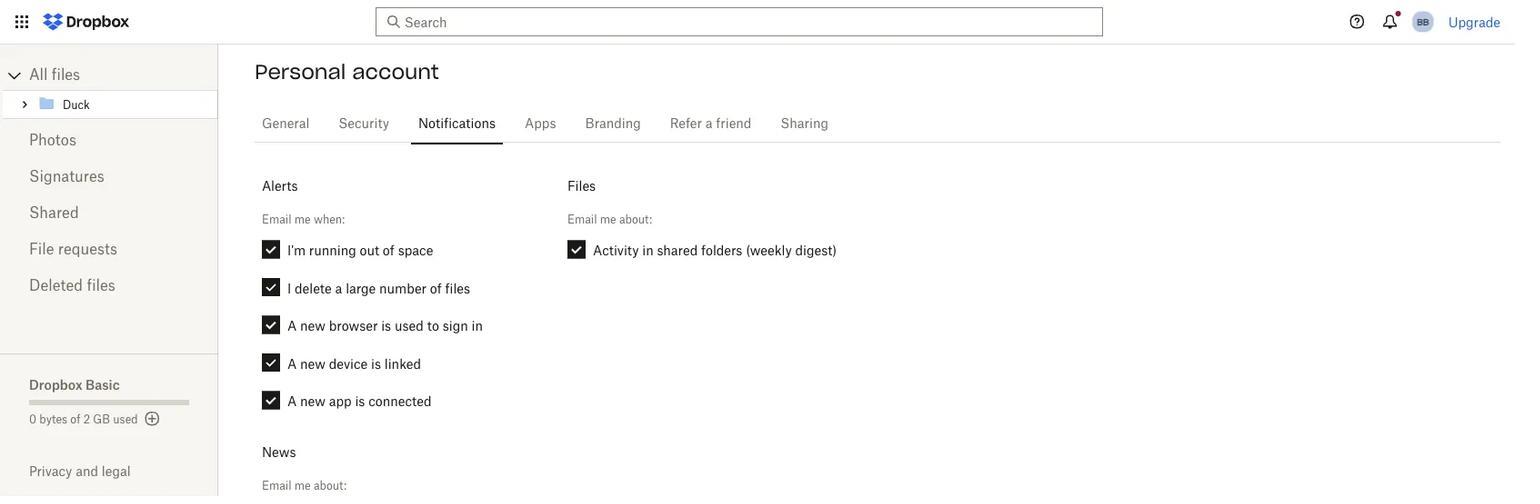 Task type: locate. For each thing, give the bounding box(es) containing it.
connected
[[369, 394, 432, 409]]

1 horizontal spatial email me about :
[[568, 212, 652, 226]]

0 horizontal spatial used
[[113, 415, 138, 426]]

used left the to
[[395, 318, 424, 334]]

refer a friend
[[670, 117, 752, 130]]

i
[[287, 281, 291, 296]]

is for connected
[[355, 394, 365, 409]]

used
[[395, 318, 424, 334], [113, 415, 138, 426]]

in
[[642, 243, 654, 258], [472, 318, 483, 334]]

browser
[[329, 318, 378, 334]]

1 new from the top
[[300, 318, 326, 334]]

: for alerts
[[342, 212, 345, 226]]

1 vertical spatial of
[[430, 281, 442, 296]]

0 horizontal spatial a
[[335, 281, 342, 296]]

email
[[262, 212, 292, 226], [568, 212, 597, 226], [262, 479, 292, 493]]

about up activity
[[619, 212, 649, 226]]

1 vertical spatial is
[[371, 356, 381, 372]]

email down alerts
[[262, 212, 292, 226]]

me
[[294, 212, 311, 226], [600, 212, 616, 226], [294, 479, 311, 493]]

about
[[619, 212, 649, 226], [314, 479, 344, 493]]

new left the app
[[300, 394, 326, 409]]

files down file requests link
[[87, 279, 115, 294]]

1 vertical spatial new
[[300, 356, 326, 372]]

about down the app
[[314, 479, 344, 493]]

0 bytes of 2 gb used
[[29, 415, 138, 426]]

: up activity in shared folders (weekly digest)
[[649, 212, 652, 226]]

a new browser is used to sign in
[[287, 318, 483, 334]]

a inside group
[[335, 281, 342, 296]]

apps
[[525, 117, 556, 130]]

me up activity
[[600, 212, 616, 226]]

:
[[342, 212, 345, 226], [649, 212, 652, 226], [344, 479, 347, 493]]

is right the app
[[355, 394, 365, 409]]

email down the files
[[568, 212, 597, 226]]

2 horizontal spatial files
[[445, 281, 470, 296]]

a for a new app is connected
[[287, 394, 297, 409]]

of right number
[[430, 281, 442, 296]]

tab list
[[255, 99, 1501, 146]]

me for alerts
[[294, 212, 311, 226]]

of left 2
[[70, 415, 80, 426]]

signatures
[[29, 170, 104, 185]]

email for files
[[568, 212, 597, 226]]

0 horizontal spatial files
[[52, 68, 80, 83]]

a
[[287, 318, 297, 334], [287, 356, 297, 372], [287, 394, 297, 409]]

0 horizontal spatial of
[[70, 415, 80, 426]]

files inside tree
[[52, 68, 80, 83]]

0 horizontal spatial in
[[472, 318, 483, 334]]

shared
[[29, 206, 79, 221]]

a left large
[[335, 281, 342, 296]]

dropbox logo - go to the homepage image
[[36, 7, 136, 36]]

in right the sign
[[472, 318, 483, 334]]

shared link
[[29, 196, 189, 232]]

0 vertical spatial a
[[706, 117, 713, 130]]

general tab
[[255, 102, 317, 146]]

all files link
[[29, 61, 218, 90]]

email me about : up activity
[[568, 212, 652, 226]]

file requests
[[29, 243, 117, 257]]

files right all
[[52, 68, 80, 83]]

bb button
[[1409, 7, 1438, 36]]

: for files
[[649, 212, 652, 226]]

new
[[300, 318, 326, 334], [300, 356, 326, 372], [300, 394, 326, 409]]

new for device
[[300, 356, 326, 372]]

2
[[83, 415, 90, 426]]

new down "delete"
[[300, 318, 326, 334]]

photos
[[29, 134, 76, 148]]

0 vertical spatial email me about :
[[568, 212, 652, 226]]

activity
[[593, 243, 639, 258]]

dropbox
[[29, 377, 82, 392]]

2 vertical spatial is
[[355, 394, 365, 409]]

signatures link
[[29, 159, 189, 196]]

2 vertical spatial new
[[300, 394, 326, 409]]

0 horizontal spatial email me about :
[[262, 479, 347, 493]]

requests
[[58, 243, 117, 257]]

: up running
[[342, 212, 345, 226]]

0 horizontal spatial about
[[314, 479, 344, 493]]

0 vertical spatial in
[[642, 243, 654, 258]]

0 vertical spatial new
[[300, 318, 326, 334]]

1 horizontal spatial a
[[706, 117, 713, 130]]

all files tree
[[3, 61, 218, 119]]

2 a from the top
[[287, 356, 297, 372]]

is left linked
[[371, 356, 381, 372]]

of
[[383, 243, 395, 258], [430, 281, 442, 296], [70, 415, 80, 426]]

2 new from the top
[[300, 356, 326, 372]]

i'm running out of space
[[287, 243, 433, 258]]

1 vertical spatial in
[[472, 318, 483, 334]]

sign
[[443, 318, 468, 334]]

duck
[[63, 100, 90, 111]]

of right out
[[383, 243, 395, 258]]

basic
[[85, 377, 120, 392]]

1 vertical spatial a
[[335, 281, 342, 296]]

refer
[[670, 117, 702, 130]]

is
[[381, 318, 391, 334], [371, 356, 381, 372], [355, 394, 365, 409]]

in left shared in the left of the page
[[642, 243, 654, 258]]

a
[[706, 117, 713, 130], [335, 281, 342, 296]]

files
[[52, 68, 80, 83], [87, 279, 115, 294], [445, 281, 470, 296]]

3 new from the top
[[300, 394, 326, 409]]

1 horizontal spatial used
[[395, 318, 424, 334]]

a left device
[[287, 356, 297, 372]]

0 vertical spatial a
[[287, 318, 297, 334]]

folders
[[701, 243, 742, 258]]

large
[[346, 281, 376, 296]]

all
[[29, 68, 48, 83]]

branding
[[585, 117, 641, 130]]

1 vertical spatial about
[[314, 479, 344, 493]]

1 horizontal spatial of
[[383, 243, 395, 258]]

me left when
[[294, 212, 311, 226]]

2 vertical spatial of
[[70, 415, 80, 426]]

file
[[29, 243, 54, 257]]

privacy
[[29, 464, 72, 479]]

1 vertical spatial email me about :
[[262, 479, 347, 493]]

files inside alerts group
[[445, 281, 470, 296]]

files up the sign
[[445, 281, 470, 296]]

number
[[379, 281, 427, 296]]

dropbox basic
[[29, 377, 120, 392]]

a new device is linked
[[287, 356, 421, 372]]

new left device
[[300, 356, 326, 372]]

1 a from the top
[[287, 318, 297, 334]]

me for files
[[600, 212, 616, 226]]

email for alerts
[[262, 212, 292, 226]]

me down the news
[[294, 479, 311, 493]]

email me about : down the news
[[262, 479, 347, 493]]

a down i
[[287, 318, 297, 334]]

a right refer
[[706, 117, 713, 130]]

2 horizontal spatial of
[[430, 281, 442, 296]]

tab list containing general
[[255, 99, 1501, 146]]

0
[[29, 415, 36, 426]]

is right browser
[[381, 318, 391, 334]]

3 a from the top
[[287, 394, 297, 409]]

0 vertical spatial is
[[381, 318, 391, 334]]

a left the app
[[287, 394, 297, 409]]

linked
[[385, 356, 421, 372]]

1 horizontal spatial in
[[642, 243, 654, 258]]

a for a new browser is used to sign in
[[287, 318, 297, 334]]

branding tab
[[578, 102, 648, 146]]

space
[[398, 243, 433, 258]]

1 vertical spatial a
[[287, 356, 297, 372]]

email down the news
[[262, 479, 292, 493]]

digest)
[[795, 243, 837, 258]]

1 horizontal spatial files
[[87, 279, 115, 294]]

privacy and legal link
[[29, 464, 218, 479]]

friend
[[716, 117, 752, 130]]

0 vertical spatial used
[[395, 318, 424, 334]]

when
[[314, 212, 342, 226]]

email me about :
[[568, 212, 652, 226], [262, 479, 347, 493]]

files for all files
[[52, 68, 80, 83]]

is for used
[[381, 318, 391, 334]]

1 horizontal spatial about
[[619, 212, 649, 226]]

used right gb
[[113, 415, 138, 426]]

email me when :
[[262, 212, 345, 226]]

2 vertical spatial a
[[287, 394, 297, 409]]

in inside alerts group
[[472, 318, 483, 334]]



Task type: describe. For each thing, give the bounding box(es) containing it.
0 vertical spatial of
[[383, 243, 395, 258]]

gb
[[93, 415, 110, 426]]

0 vertical spatial about
[[619, 212, 649, 226]]

(weekly
[[746, 243, 792, 258]]

1 vertical spatial used
[[113, 415, 138, 426]]

upgrade link
[[1449, 14, 1501, 30]]

notifications
[[418, 117, 496, 130]]

bytes
[[39, 415, 67, 426]]

new for app
[[300, 394, 326, 409]]

used inside alerts group
[[395, 318, 424, 334]]

to
[[427, 318, 439, 334]]

a for a new device is linked
[[287, 356, 297, 372]]

refer a friend tab
[[663, 102, 759, 146]]

account
[[352, 59, 439, 85]]

alerts
[[262, 178, 298, 193]]

deleted files link
[[29, 268, 189, 305]]

privacy and legal
[[29, 464, 131, 479]]

device
[[329, 356, 368, 372]]

news
[[262, 444, 296, 460]]

security
[[339, 117, 389, 130]]

get more space image
[[142, 408, 163, 430]]

general
[[262, 117, 310, 130]]

sharing
[[781, 117, 829, 130]]

photos link
[[29, 123, 189, 159]]

personal
[[255, 59, 346, 85]]

personal account
[[255, 59, 439, 85]]

delete
[[295, 281, 332, 296]]

file requests link
[[29, 232, 189, 268]]

sharing tab
[[773, 102, 836, 146]]

upgrade
[[1449, 14, 1501, 30]]

running
[[309, 243, 356, 258]]

new for browser
[[300, 318, 326, 334]]

is for linked
[[371, 356, 381, 372]]

a new app is connected
[[287, 394, 432, 409]]

security tab
[[331, 102, 397, 146]]

activity in shared folders (weekly digest)
[[593, 243, 837, 258]]

deleted
[[29, 279, 83, 294]]

Search text field
[[405, 12, 1069, 32]]

notifications tab
[[411, 102, 503, 146]]

legal
[[102, 464, 131, 479]]

files for deleted files
[[87, 279, 115, 294]]

shared
[[657, 243, 698, 258]]

alerts group
[[255, 241, 546, 429]]

: down the app
[[344, 479, 347, 493]]

global header element
[[0, 0, 1515, 45]]

all files
[[29, 68, 80, 83]]

a inside tab
[[706, 117, 713, 130]]

and
[[76, 464, 98, 479]]

i'm
[[287, 243, 306, 258]]

files
[[568, 178, 596, 193]]

i delete a large number of files
[[287, 281, 470, 296]]

out
[[360, 243, 379, 258]]

apps tab
[[518, 102, 563, 146]]

app
[[329, 394, 352, 409]]

duck link
[[37, 94, 215, 116]]

deleted files
[[29, 279, 115, 294]]

bb
[[1417, 16, 1429, 27]]



Task type: vqa. For each thing, say whether or not it's contained in the screenshot.
30MB
no



